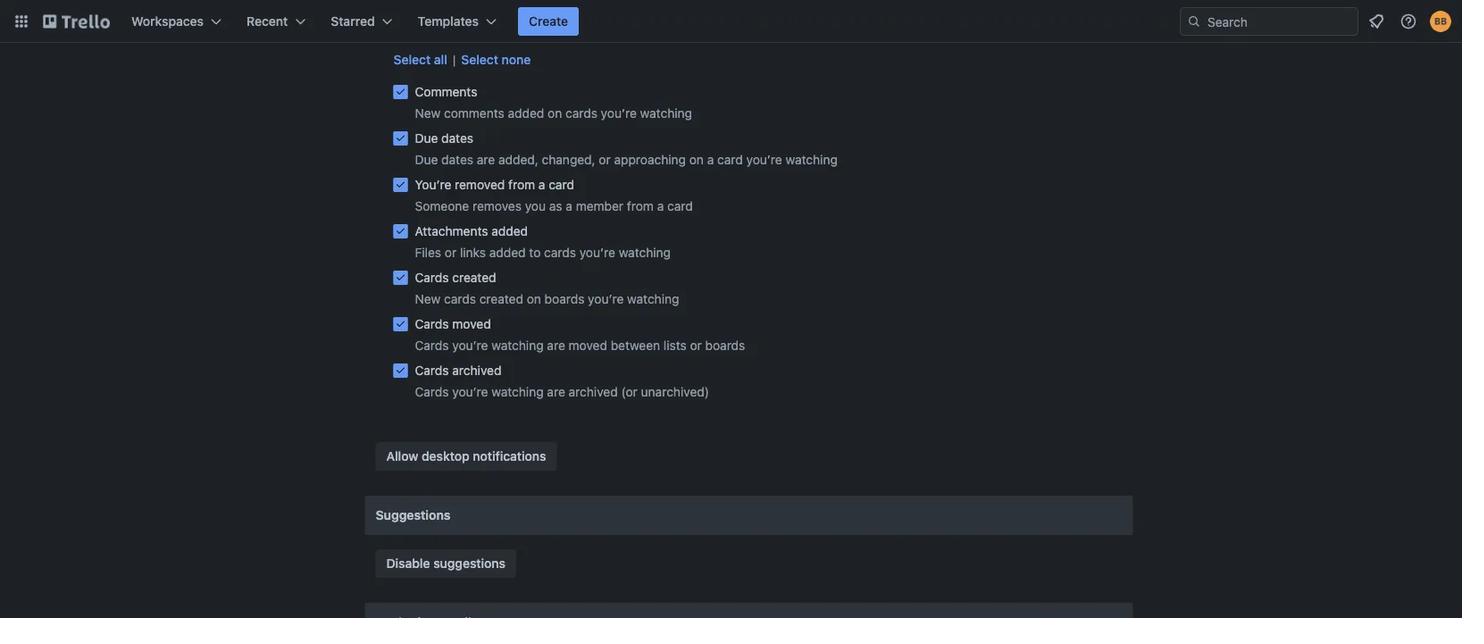 Task type: locate. For each thing, give the bounding box(es) containing it.
5 cards from the top
[[415, 385, 449, 399]]

cards for cards created
[[415, 270, 449, 285]]

boards up the cards you're watching are moved between lists or boards
[[545, 292, 585, 306]]

are up cards you're watching are archived (or unarchived)
[[547, 338, 565, 353]]

moved
[[452, 317, 491, 331], [569, 338, 608, 353]]

2 vertical spatial or
[[690, 338, 702, 353]]

select all | select none
[[394, 52, 531, 67]]

from
[[508, 177, 535, 192], [627, 199, 654, 214]]

0 horizontal spatial card
[[549, 177, 574, 192]]

are
[[477, 152, 495, 167], [547, 338, 565, 353], [547, 385, 565, 399]]

1 horizontal spatial on
[[548, 106, 562, 121]]

2 cards from the top
[[415, 317, 449, 331]]

0 vertical spatial from
[[508, 177, 535, 192]]

2 due from the top
[[415, 152, 438, 167]]

suggestions
[[376, 508, 451, 523]]

starred
[[331, 14, 375, 29]]

to left card,
[[841, 20, 853, 35]]

1 vertical spatial boards
[[705, 338, 745, 353]]

1 horizontal spatial card
[[668, 199, 693, 214]]

1 horizontal spatial archived
[[569, 385, 618, 399]]

from right member
[[627, 199, 654, 214]]

2 new from the top
[[415, 292, 441, 306]]

a
[[856, 20, 863, 35], [707, 152, 714, 167], [539, 177, 545, 192], [566, 199, 573, 214], [657, 199, 664, 214]]

new cards created on boards you're watching
[[415, 292, 679, 306]]

dates for due dates are added, changed, or approaching on a card you're watching
[[442, 152, 474, 167]]

note:
[[394, 20, 425, 35]]

0 vertical spatial on
[[548, 106, 562, 121]]

or right lists
[[690, 338, 702, 353]]

0 horizontal spatial to
[[529, 245, 541, 260]]

0 horizontal spatial on
[[527, 292, 541, 306]]

2 vertical spatial on
[[527, 292, 541, 306]]

you're removed from a card
[[415, 177, 574, 192]]

new down comments on the left of page
[[415, 106, 441, 121]]

cards down cards created
[[444, 292, 476, 306]]

1 cards from the top
[[415, 270, 449, 285]]

suggestions
[[434, 556, 506, 571]]

cards up the changed,
[[566, 106, 598, 121]]

0 vertical spatial archived
[[452, 363, 502, 378]]

dates down comments
[[442, 131, 474, 146]]

archived
[[452, 363, 502, 378], [569, 385, 618, 399]]

1 due from the top
[[415, 131, 438, 146]]

(or
[[621, 385, 638, 399]]

cards down as at the top of page
[[544, 245, 576, 260]]

1 vertical spatial on
[[690, 152, 704, 167]]

or down attachments
[[445, 245, 457, 260]]

new for new comments added on cards you're watching
[[415, 106, 441, 121]]

cards for cards you're watching are archived (or unarchived)
[[415, 385, 449, 399]]

for
[[567, 20, 583, 35]]

are for cards archived
[[547, 385, 565, 399]]

cards created
[[415, 270, 496, 285]]

0 vertical spatial boards
[[545, 292, 585, 306]]

2 horizontal spatial or
[[690, 338, 702, 353]]

someone removes you as a member from a card
[[415, 199, 693, 214]]

dates down due dates
[[442, 152, 474, 167]]

moved up the "cards archived"
[[452, 317, 491, 331]]

select
[[394, 52, 431, 67], [461, 52, 499, 67]]

1 dates from the top
[[442, 131, 474, 146]]

bob builder (bobbuilder40) image
[[1430, 11, 1452, 32]]

disable
[[386, 556, 430, 571]]

due
[[415, 131, 438, 146], [415, 152, 438, 167]]

1 horizontal spatial moved
[[569, 338, 608, 353]]

created down links
[[452, 270, 496, 285]]

or
[[599, 152, 611, 167], [445, 245, 457, 260], [690, 338, 702, 353]]

select none button
[[461, 51, 531, 69]]

all
[[434, 52, 448, 67]]

dates
[[442, 131, 474, 146], [442, 152, 474, 167]]

boards right lists
[[705, 338, 745, 353]]

0 vertical spatial moved
[[452, 317, 491, 331]]

cards
[[566, 106, 598, 121], [544, 245, 576, 260], [444, 292, 476, 306]]

0 vertical spatial due
[[415, 131, 438, 146]]

2 horizontal spatial card
[[718, 152, 743, 167]]

new
[[415, 106, 441, 121], [415, 292, 441, 306]]

4 cards from the top
[[415, 363, 449, 378]]

when
[[728, 20, 759, 35]]

0 horizontal spatial or
[[445, 245, 457, 260]]

to down 'you'
[[529, 245, 541, 260]]

mentions,
[[668, 20, 724, 35]]

1 vertical spatial are
[[547, 338, 565, 353]]

created
[[452, 270, 496, 285], [480, 292, 524, 306]]

card up as at the top of page
[[549, 177, 574, 192]]

0 vertical spatial to
[[841, 20, 853, 35]]

added up added,
[[508, 106, 544, 121]]

archived left (or
[[569, 385, 618, 399]]

0 vertical spatial are
[[477, 152, 495, 167]]

due dates
[[415, 131, 474, 146]]

3 cards from the top
[[415, 338, 449, 353]]

moved left between
[[569, 338, 608, 353]]

cards
[[415, 270, 449, 285], [415, 317, 449, 331], [415, 338, 449, 353], [415, 363, 449, 378], [415, 385, 449, 399]]

you
[[525, 199, 546, 214]]

1 vertical spatial due
[[415, 152, 438, 167]]

get
[[505, 20, 524, 35]]

on right approaching
[[690, 152, 704, 167]]

emails
[[527, 20, 564, 35]]

files or links added to cards you're watching
[[415, 245, 671, 260]]

direct
[[631, 20, 664, 35]]

created down cards created
[[480, 292, 524, 306]]

1 vertical spatial to
[[529, 245, 541, 260]]

disable suggestions
[[386, 556, 506, 571]]

a down approaching
[[657, 199, 664, 214]]

card down approaching
[[668, 199, 693, 214]]

0 vertical spatial new
[[415, 106, 441, 121]]

on up the changed,
[[548, 106, 562, 121]]

and
[[899, 20, 920, 35]]

templates
[[418, 14, 479, 29]]

card right approaching
[[718, 152, 743, 167]]

unarchived)
[[641, 385, 709, 399]]

1 vertical spatial or
[[445, 245, 457, 260]]

select left all
[[394, 52, 431, 67]]

allow desktop notifications
[[386, 449, 546, 464]]

0 horizontal spatial from
[[508, 177, 535, 192]]

0 horizontal spatial moved
[[452, 317, 491, 331]]

approaching
[[614, 152, 686, 167]]

1 new from the top
[[415, 106, 441, 121]]

select right |
[[461, 52, 499, 67]]

boards
[[545, 292, 585, 306], [705, 338, 745, 353]]

you're
[[762, 20, 798, 35], [601, 106, 637, 121], [747, 152, 782, 167], [580, 245, 616, 260], [588, 292, 624, 306], [452, 338, 488, 353], [452, 385, 488, 399]]

always
[[463, 20, 501, 35]]

0 horizontal spatial select
[[394, 52, 431, 67]]

0 horizontal spatial archived
[[452, 363, 502, 378]]

1 vertical spatial card
[[549, 177, 574, 192]]

recent
[[247, 14, 288, 29]]

on
[[548, 106, 562, 121], [690, 152, 704, 167], [527, 292, 541, 306]]

allow
[[386, 449, 418, 464]]

primary element
[[0, 0, 1463, 43]]

new down cards created
[[415, 292, 441, 306]]

from down added,
[[508, 177, 535, 192]]

1 horizontal spatial boards
[[705, 338, 745, 353]]

on down files or links added to cards you're watching
[[527, 292, 541, 306]]

1 vertical spatial dates
[[442, 152, 474, 167]]

watching
[[640, 106, 692, 121], [786, 152, 838, 167], [619, 245, 671, 260], [627, 292, 679, 306], [492, 338, 544, 353], [492, 385, 544, 399]]

are up removed
[[477, 152, 495, 167]]

or right the changed,
[[599, 152, 611, 167]]

0 vertical spatial or
[[599, 152, 611, 167]]

you'll
[[428, 20, 459, 35]]

added
[[801, 20, 838, 35], [508, 106, 544, 121], [492, 224, 528, 239], [489, 245, 526, 260]]

cards for cards archived
[[415, 363, 449, 378]]

1 horizontal spatial or
[[599, 152, 611, 167]]

card,
[[866, 20, 895, 35]]

0 vertical spatial dates
[[442, 131, 474, 146]]

1 vertical spatial new
[[415, 292, 441, 306]]

2 vertical spatial are
[[547, 385, 565, 399]]

changed,
[[542, 152, 596, 167]]

archived down cards moved
[[452, 363, 502, 378]]

are down the cards you're watching are moved between lists or boards
[[547, 385, 565, 399]]

0 vertical spatial card
[[718, 152, 743, 167]]

cards you're watching are archived (or unarchived)
[[415, 385, 709, 399]]

to
[[841, 20, 853, 35], [529, 245, 541, 260]]

1 vertical spatial created
[[480, 292, 524, 306]]

1 horizontal spatial select
[[461, 52, 499, 67]]

card
[[718, 152, 743, 167], [549, 177, 574, 192], [668, 199, 693, 214]]

|
[[453, 52, 456, 67]]

member
[[576, 199, 624, 214]]

removed
[[455, 177, 505, 192]]

between
[[611, 338, 660, 353]]

2 dates from the top
[[442, 152, 474, 167]]

cards for cards moved
[[415, 317, 449, 331]]

1 horizontal spatial from
[[627, 199, 654, 214]]

are for cards moved
[[547, 338, 565, 353]]



Task type: vqa. For each thing, say whether or not it's contained in the screenshot.
the left Pets
no



Task type: describe. For each thing, give the bounding box(es) containing it.
1 vertical spatial from
[[627, 199, 654, 214]]

a right as at the top of page
[[566, 199, 573, 214]]

files
[[415, 245, 441, 260]]

on for cards
[[548, 106, 562, 121]]

workspaces
[[131, 14, 204, 29]]

workspaces button
[[121, 7, 232, 36]]

added right links
[[489, 245, 526, 260]]

a right approaching
[[707, 152, 714, 167]]

desktop
[[422, 449, 470, 464]]

new comments added on cards you're watching
[[415, 106, 692, 121]]

more.
[[924, 20, 957, 35]]

someone
[[415, 199, 469, 214]]

1 select from the left
[[394, 52, 431, 67]]

open information menu image
[[1400, 13, 1418, 30]]

1 vertical spatial moved
[[569, 338, 608, 353]]

removes
[[473, 199, 522, 214]]

2 horizontal spatial on
[[690, 152, 704, 167]]

a up 'you'
[[539, 177, 545, 192]]

as
[[549, 199, 563, 214]]

starred button
[[320, 7, 404, 36]]

lists
[[664, 338, 687, 353]]

create
[[529, 14, 568, 29]]

2 vertical spatial cards
[[444, 292, 476, 306]]

cards archived
[[415, 363, 502, 378]]

a left card,
[[856, 20, 863, 35]]

due dates are added, changed, or approaching on a card you're watching
[[415, 152, 838, 167]]

attachments added
[[415, 224, 528, 239]]

recent button
[[236, 7, 317, 36]]

disable suggestions link
[[376, 550, 516, 578]]

templates button
[[407, 7, 508, 36]]

Search field
[[1202, 8, 1358, 35]]

0 vertical spatial created
[[452, 270, 496, 285]]

you're
[[415, 177, 452, 192]]

0 notifications image
[[1366, 11, 1388, 32]]

back to home image
[[43, 7, 110, 36]]

dates for due dates
[[442, 131, 474, 146]]

links
[[460, 245, 486, 260]]

notifications
[[473, 449, 546, 464]]

note: you'll always get emails for invites, direct mentions, when you're added to a card, and more.
[[394, 20, 957, 35]]

2 select from the left
[[461, 52, 499, 67]]

1 horizontal spatial to
[[841, 20, 853, 35]]

create button
[[518, 7, 579, 36]]

0 vertical spatial cards
[[566, 106, 598, 121]]

added,
[[499, 152, 539, 167]]

cards you're watching are moved between lists or boards
[[415, 338, 745, 353]]

new for new cards created on boards you're watching
[[415, 292, 441, 306]]

comments
[[415, 84, 477, 99]]

1 vertical spatial cards
[[544, 245, 576, 260]]

invites,
[[587, 20, 628, 35]]

added left card,
[[801, 20, 838, 35]]

none
[[502, 52, 531, 67]]

due for due dates
[[415, 131, 438, 146]]

attachments
[[415, 224, 488, 239]]

1 vertical spatial archived
[[569, 385, 618, 399]]

cards moved
[[415, 317, 491, 331]]

search image
[[1187, 14, 1202, 29]]

added down removes on the top of the page
[[492, 224, 528, 239]]

on for boards
[[527, 292, 541, 306]]

0 horizontal spatial boards
[[545, 292, 585, 306]]

select all button
[[394, 51, 448, 69]]

due for due dates are added, changed, or approaching on a card you're watching
[[415, 152, 438, 167]]

comments
[[444, 106, 505, 121]]

cards for cards you're watching are moved between lists or boards
[[415, 338, 449, 353]]

2 vertical spatial card
[[668, 199, 693, 214]]

allow desktop notifications link
[[376, 442, 557, 471]]



